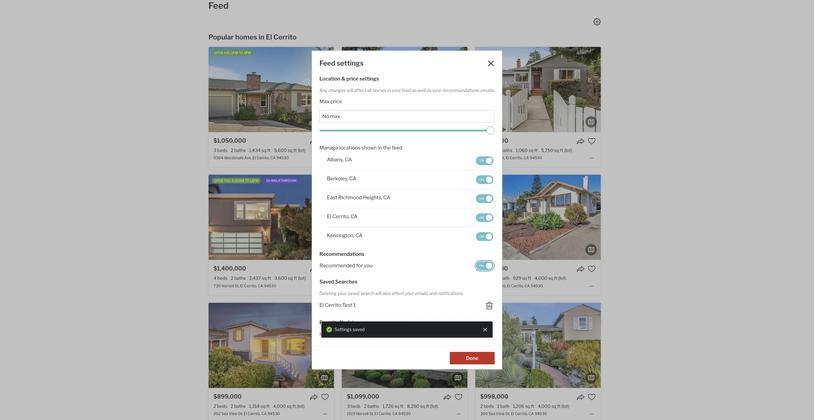 Task type: locate. For each thing, give the bounding box(es) containing it.
photo of 6823 glen mawr ave, el cerrito, ca 94530 image
[[217, 175, 342, 260], [342, 175, 468, 260], [467, 175, 593, 260]]

1,314
[[249, 404, 260, 409]]

berkeley,
[[327, 176, 348, 182]]

norvell
[[222, 284, 234, 289], [356, 412, 369, 417]]

manage your favorites or edit your
[[320, 332, 389, 337]]

4,000 sq ft (lot) for $998,000
[[538, 404, 569, 409]]

0 horizontal spatial homes
[[235, 33, 257, 41]]

3 up 5304
[[214, 148, 216, 153]]

4pm
[[244, 51, 251, 55]]

1 horizontal spatial cerrito
[[325, 303, 341, 309]]

1 photo of 1519 norvell st, el cerrito, ca 94530 image from the left
[[217, 303, 342, 388]]

4,000 right 929 sq ft on the bottom
[[535, 276, 548, 281]]

1 vertical spatial bath
[[500, 276, 510, 281]]

0 vertical spatial price
[[347, 76, 359, 82]]

1,434
[[249, 148, 261, 153]]

0 horizontal spatial will
[[347, 88, 353, 93]]

1519 norvell st, el cerrito, ca 94530
[[347, 412, 411, 417]]

baths up '1519 norvell st, el cerrito, ca 94530' on the bottom of the page
[[368, 404, 379, 409]]

0 horizontal spatial price
[[331, 99, 342, 105]]

deleting
[[320, 291, 337, 297]]

baths for $1,099,000
[[368, 404, 379, 409]]

0 vertical spatial norvell
[[222, 284, 234, 289]]

open sat, 2pm to 4pm
[[214, 51, 251, 55]]

popular
[[209, 33, 234, 41]]

favorite button checkbox for $949,000
[[588, 137, 596, 145]]

1,408 sq ft
[[380, 148, 401, 153]]

berkeley, ca
[[327, 176, 356, 182]]

0 horizontal spatial 2 beds
[[214, 404, 227, 409]]

price down changes
[[331, 99, 342, 105]]

will left also
[[375, 291, 382, 297]]

1 horizontal spatial 2 beds
[[347, 148, 361, 153]]

1 horizontal spatial favorite button checkbox
[[454, 393, 463, 402]]

st, for $1,400,000
[[235, 284, 239, 289]]

open for $1,050,000
[[214, 51, 223, 55]]

ca down 1,408 sq ft
[[394, 156, 399, 160]]

photo of 1519 norvell st, el cerrito, ca 94530 image
[[217, 303, 342, 388], [342, 303, 468, 388], [467, 303, 593, 388]]

bath up 7621 terrace dr, el cerrito, ca 94530
[[367, 148, 376, 153]]

ca down locations
[[345, 157, 352, 163]]

terrace
[[356, 156, 370, 160]]

0 horizontal spatial favorite button checkbox
[[321, 265, 329, 273]]

sq
[[262, 148, 266, 153], [288, 148, 293, 153], [392, 148, 397, 153], [529, 148, 534, 153], [554, 148, 559, 153], [262, 276, 267, 281], [288, 276, 293, 281], [522, 276, 527, 281], [548, 276, 553, 281], [261, 404, 265, 409], [287, 404, 292, 409], [395, 404, 399, 409], [420, 404, 425, 409], [525, 404, 530, 409], [552, 404, 556, 409]]

sea
[[221, 412, 228, 417], [489, 412, 495, 417]]

1848 key blvd, el cerrito, ca 94530
[[480, 284, 543, 289]]

0 vertical spatial feed
[[208, 0, 229, 11]]

0 vertical spatial 3
[[214, 148, 216, 153]]

2 vertical spatial 3 beds
[[347, 404, 361, 409]]

recommended for you
[[320, 263, 373, 269]]

sq right 929 sq ft on the bottom
[[548, 276, 553, 281]]

3 photo of 7104 blake st, el cerrito, ca 94530 image from the left
[[601, 47, 726, 132]]

1,726
[[383, 404, 394, 409]]

3 beds up 6823
[[347, 276, 361, 281]]

2 baths up 730 norvell st, el cerrito, ca 94530
[[231, 276, 246, 281]]

beds for 1,314 sq ft
[[217, 404, 227, 409]]

0 vertical spatial st,
[[501, 156, 505, 160]]

1 vertical spatial feed
[[320, 59, 335, 67]]

beds for 1,434 sq ft
[[217, 148, 227, 153]]

(lot) for $769,000
[[559, 276, 566, 281]]

to for $1,400,000
[[245, 179, 249, 183]]

2 vertical spatial bath
[[500, 404, 510, 409]]

3 photo of 6823 glen mawr ave, el cerrito, ca 94530 image from the left
[[467, 175, 593, 260]]

view
[[229, 412, 238, 417], [496, 412, 505, 417]]

2 open from the top
[[214, 179, 223, 183]]

photo of 300 sea view dr, el cerrito, ca 94530 image
[[350, 303, 475, 388], [475, 303, 601, 388], [601, 303, 726, 388]]

cerrito, down 1,726
[[379, 412, 392, 417]]

4,000 sq ft (lot) right the 1,206 sq ft
[[538, 404, 569, 409]]

your down favorite updates
[[337, 332, 346, 337]]

saved left or
[[353, 327, 365, 333]]

2 baths for $949,000
[[498, 148, 513, 153]]

cerrito, down 1,408
[[380, 156, 393, 160]]

baths for $899,000
[[234, 404, 246, 409]]

1 up terrace
[[364, 148, 366, 153]]

as left well on the top right of the page
[[412, 88, 417, 93]]

0 vertical spatial to
[[239, 51, 243, 55]]

norvell right the 1519
[[356, 412, 369, 417]]

st, down the $1,400,000
[[235, 284, 239, 289]]

730 norvell st, el cerrito, ca 94530
[[214, 284, 276, 289]]

open for $1,400,000
[[214, 179, 223, 183]]

1 bath for $769,000
[[497, 276, 510, 281]]

beds up "300"
[[484, 404, 494, 409]]

cerrito, up deleting your saved search will also affect your emails and notifications.
[[389, 284, 402, 289]]

sq right 2,437
[[262, 276, 267, 281]]

you
[[364, 263, 373, 269]]

photo of 5304 macdonald ave, el cerrito, ca 94530 image
[[83, 47, 209, 132], [209, 47, 334, 132], [334, 47, 460, 132]]

beds for 1,206 sq ft
[[484, 404, 494, 409]]

bath up 300 sea view dr, el cerrito, ca 94530
[[500, 404, 510, 409]]

photo of 1848 key blvd, el cerrito, ca 94530 image
[[350, 175, 475, 260], [475, 175, 601, 260], [601, 175, 726, 260]]

3d
[[266, 179, 270, 183]]

0 horizontal spatial norvell
[[222, 284, 234, 289]]

3
[[214, 148, 216, 153], [347, 276, 350, 281], [347, 404, 350, 409]]

0 horizontal spatial ave,
[[244, 156, 252, 160]]

beds up 202
[[217, 404, 227, 409]]

to right '2pm'
[[239, 51, 243, 55]]

3 for 1,726 sq ft
[[347, 404, 350, 409]]

2 vertical spatial in
[[378, 145, 382, 151]]

3 up 6823
[[347, 276, 350, 281]]

1 horizontal spatial affect
[[392, 291, 404, 297]]

baths for $949,000
[[501, 148, 513, 153]]

baths up 7104 blake st, el cerrito, ca 94530
[[501, 148, 513, 153]]

dr, down $998,000
[[506, 412, 510, 417]]

2 beds up 202
[[214, 404, 227, 409]]

0 vertical spatial cerrito
[[274, 33, 297, 41]]

4,000 right the 1,206 sq ft
[[538, 404, 551, 409]]

1 horizontal spatial feed
[[320, 59, 335, 67]]

2 manage from the top
[[320, 332, 336, 337]]

settings up all
[[360, 76, 379, 82]]

ca down 5,600
[[270, 156, 276, 160]]

1 vertical spatial st,
[[235, 284, 239, 289]]

sq right 1,434 at the left top of the page
[[262, 148, 266, 153]]

1 open from the top
[[214, 51, 223, 55]]

all
[[367, 88, 372, 93]]

to left 12pm
[[245, 179, 249, 183]]

2 vertical spatial 3
[[347, 404, 350, 409]]

1,434 sq ft
[[249, 148, 271, 153]]

0 horizontal spatial sea
[[221, 412, 228, 417]]

2 beds for $899,000
[[214, 404, 227, 409]]

3 photo of 1848 key blvd, el cerrito, ca 94530 image from the left
[[601, 175, 726, 260]]

$895,000
[[347, 266, 375, 272]]

1 view from the left
[[229, 412, 238, 417]]

0 vertical spatial ave,
[[244, 156, 252, 160]]

ca right the berkeley,
[[349, 176, 356, 182]]

view for $998,000
[[496, 412, 505, 417]]

3 photo of 300 sea view dr, el cerrito, ca 94530 image from the left
[[601, 303, 726, 388]]

photo of 7104 blake st, el cerrito, ca 94530 image
[[350, 47, 475, 132], [475, 47, 601, 132], [601, 47, 726, 132]]

2,437
[[249, 276, 261, 281]]

1 vertical spatial 3
[[347, 276, 350, 281]]

photo of 730 norvell st, el cerrito, ca 94530 image
[[83, 175, 209, 260], [209, 175, 334, 260], [334, 175, 460, 260]]

2 vertical spatial st,
[[369, 412, 374, 417]]

sat,
[[224, 51, 230, 55]]

will down location & price settings
[[347, 88, 353, 93]]

1 vertical spatial saved
[[353, 327, 365, 333]]

$1,099,000
[[347, 394, 379, 400]]

st, for $949,000
[[501, 156, 505, 160]]

beds up 5304
[[217, 148, 227, 153]]

saved inside section
[[353, 327, 365, 333]]

1 horizontal spatial to
[[245, 179, 249, 183]]

east
[[327, 195, 337, 201]]

1 photo of 7621 terrace dr, el cerrito, ca 94530 image from the left
[[217, 47, 342, 132]]

favorite button image
[[588, 137, 596, 145], [321, 265, 329, 273], [588, 265, 596, 273], [321, 393, 329, 402], [454, 393, 463, 402]]

94530
[[276, 156, 289, 160], [400, 156, 412, 160], [530, 156, 542, 160], [264, 284, 276, 289], [409, 284, 421, 289], [531, 284, 543, 289], [268, 412, 280, 417], [399, 412, 411, 417], [535, 412, 547, 417]]

favorite button checkbox
[[588, 137, 596, 145], [321, 393, 329, 402], [588, 393, 596, 402]]

1 horizontal spatial in
[[378, 145, 382, 151]]

1 horizontal spatial as
[[427, 88, 431, 93]]

1 horizontal spatial norvell
[[356, 412, 369, 417]]

1 horizontal spatial sea
[[489, 412, 495, 417]]

manage for manage locations shown in the feed
[[320, 145, 338, 151]]

favorite button checkbox
[[321, 265, 329, 273], [588, 265, 596, 273], [454, 393, 463, 402]]

2 horizontal spatial favorite button checkbox
[[588, 265, 596, 273]]

sq right 5,750
[[554, 148, 559, 153]]

norvell down 4 beds
[[222, 284, 234, 289]]

300
[[480, 412, 488, 417]]

norvell for $1,400,000
[[222, 284, 234, 289]]

affect left all
[[354, 88, 366, 93]]

0 vertical spatial bath
[[367, 148, 376, 153]]

0 vertical spatial will
[[347, 88, 353, 93]]

3 beds up the 1519
[[347, 404, 361, 409]]

0 horizontal spatial st,
[[235, 284, 239, 289]]

(lot) for $1,400,000
[[298, 276, 306, 281]]

4,000 for $998,000
[[538, 404, 551, 409]]

2 view from the left
[[496, 412, 505, 417]]

0 horizontal spatial view
[[229, 412, 238, 417]]

2 sea from the left
[[489, 412, 495, 417]]

dr, right terrace
[[371, 156, 375, 160]]

1 vertical spatial 1 bath
[[497, 276, 510, 281]]

2 horizontal spatial 2 beds
[[480, 404, 494, 409]]

settings
[[337, 59, 364, 67], [360, 76, 379, 82]]

sq right "1,314"
[[261, 404, 265, 409]]

baths
[[234, 148, 246, 153], [501, 148, 513, 153], [234, 276, 246, 281], [234, 404, 246, 409], [368, 404, 379, 409]]

1 vertical spatial homes
[[373, 88, 387, 93]]

2
[[231, 148, 233, 153], [347, 148, 350, 153], [498, 148, 500, 153], [231, 276, 233, 281], [214, 404, 216, 409], [231, 404, 233, 409], [364, 404, 367, 409], [480, 404, 483, 409]]

1 manage from the top
[[320, 145, 338, 151]]

feed right the
[[392, 145, 403, 151]]

cerrito, up kensington,
[[332, 214, 350, 220]]

1 bath up terrace
[[364, 148, 376, 153]]

0 vertical spatial homes
[[235, 33, 257, 41]]

1 horizontal spatial will
[[375, 291, 382, 297]]

1
[[364, 148, 366, 153], [497, 276, 499, 281], [353, 303, 356, 309], [497, 404, 499, 409]]

1 up blvd,
[[497, 276, 499, 281]]

manage locations shown in the feed
[[320, 145, 403, 151]]

emails.
[[481, 88, 495, 93]]

$899,000
[[214, 394, 242, 400]]

0 vertical spatial 1 bath
[[364, 148, 376, 153]]

manage for manage your favorites or edit your
[[320, 332, 336, 337]]

2 baths up 202 sea view dr, el cerrito, ca 94530
[[231, 404, 246, 409]]

ca up deleting your saved search will also affect your emails and notifications.
[[403, 284, 408, 289]]

1 horizontal spatial homes
[[373, 88, 387, 93]]

affect right also
[[392, 291, 404, 297]]

any
[[320, 88, 328, 93]]

your right edit
[[380, 332, 389, 337]]

3,600
[[275, 276, 287, 281]]

94530 for 730 norvell st, el cerrito, ca 94530
[[264, 284, 276, 289]]

open left 'sat,'
[[214, 51, 223, 55]]

1 right test
[[353, 303, 356, 309]]

recommendations
[[442, 88, 480, 93]]

1 horizontal spatial view
[[496, 412, 505, 417]]

2 down $899,000
[[231, 404, 233, 409]]

dr, for $899,000
[[238, 412, 243, 417]]

4,000 sq ft (lot) right 1,314 sq ft
[[273, 404, 305, 409]]

in
[[259, 33, 264, 41], [388, 88, 391, 93], [378, 145, 382, 151]]

walkthrough
[[271, 179, 296, 183]]

sq right the 1,206 sq ft
[[552, 404, 556, 409]]

1 sea from the left
[[221, 412, 228, 417]]

3 photo of 1519 norvell st, el cerrito, ca 94530 image from the left
[[467, 303, 593, 388]]

7621 terrace dr, el cerrito, ca 94530
[[347, 156, 412, 160]]

1 vertical spatial price
[[331, 99, 342, 105]]

0 horizontal spatial in
[[259, 33, 264, 41]]

sq right 1,726
[[395, 404, 399, 409]]

0 horizontal spatial affect
[[354, 88, 366, 93]]

0 vertical spatial open
[[214, 51, 223, 55]]

affect
[[354, 88, 366, 93], [392, 291, 404, 297]]

your left well on the top right of the page
[[392, 88, 401, 93]]

beds right 4
[[217, 276, 227, 281]]

beds
[[217, 148, 227, 153], [351, 148, 361, 153], [217, 276, 227, 281], [351, 276, 361, 281], [217, 404, 227, 409], [351, 404, 361, 409], [484, 404, 494, 409]]

1 vertical spatial ave,
[[377, 284, 384, 289]]

1 bath for $998,000
[[497, 404, 510, 409]]

albany, ca
[[327, 157, 352, 163]]

300 sea view dr, el cerrito, ca 94530
[[480, 412, 547, 417]]

st, for $1,099,000
[[369, 412, 374, 417]]

4,000
[[535, 276, 548, 281], [273, 404, 286, 409], [538, 404, 551, 409]]

favorite button checkbox for $1,099,000
[[454, 393, 463, 402]]

3 photo of 202 sea view dr, el cerrito, ca 94530 image from the left
[[334, 303, 460, 388]]

0 horizontal spatial to
[[239, 51, 243, 55]]

1 vertical spatial manage
[[320, 332, 336, 337]]

94530 for 1848 key blvd, el cerrito, ca 94530
[[531, 284, 543, 289]]

view right "300"
[[496, 412, 505, 417]]

homes right all
[[373, 88, 387, 93]]

2 vertical spatial 1 bath
[[497, 404, 510, 409]]

view right 202
[[229, 412, 238, 417]]

photo of 202 sea view dr, el cerrito, ca 94530 image
[[83, 303, 209, 388], [209, 303, 334, 388], [334, 303, 460, 388]]

1 vertical spatial open
[[214, 179, 223, 183]]

photo of 7621 terrace dr, el cerrito, ca 94530 image
[[217, 47, 342, 132], [342, 47, 468, 132], [467, 47, 593, 132]]

1 vertical spatial affect
[[392, 291, 404, 297]]

2 photo of 6823 glen mawr ave, el cerrito, ca 94530 image from the left
[[342, 175, 468, 260]]

1 vertical spatial to
[[245, 179, 249, 183]]

cerrito, down 1,060 on the top right of the page
[[510, 156, 523, 160]]

baths up 730 norvell st, el cerrito, ca 94530
[[234, 276, 246, 281]]

8,250 sq ft (lot)
[[407, 404, 438, 409]]

dr, down $899,000
[[238, 412, 243, 417]]

0 vertical spatial 3 beds
[[214, 148, 227, 153]]

feed for feed
[[208, 0, 229, 11]]

test
[[342, 303, 352, 309]]

price right &
[[347, 76, 359, 82]]

2 baths for $1,099,000
[[364, 404, 379, 409]]

your left emails
[[405, 291, 414, 297]]

1 photo of 300 sea view dr, el cerrito, ca 94530 image from the left
[[350, 303, 475, 388]]

3 beds up 5304
[[214, 148, 227, 153]]

st, right "blake"
[[501, 156, 505, 160]]

Max price input text field
[[322, 114, 492, 120]]

2 photo of 5304 macdonald ave, el cerrito, ca 94530 image from the left
[[209, 47, 334, 132]]

1 vertical spatial in
[[388, 88, 391, 93]]

0 horizontal spatial as
[[412, 88, 417, 93]]

$1,400,000
[[214, 266, 246, 272]]

the
[[383, 145, 391, 151]]

1 horizontal spatial st,
[[369, 412, 374, 417]]

2 horizontal spatial dr,
[[506, 412, 510, 417]]

0 horizontal spatial feed
[[208, 0, 229, 11]]

well
[[418, 88, 426, 93]]

0 horizontal spatial dr,
[[238, 412, 243, 417]]

1 down $998,000
[[497, 404, 499, 409]]

94530 for 7104 blake st, el cerrito, ca 94530
[[530, 156, 542, 160]]

1 vertical spatial norvell
[[356, 412, 369, 417]]

2 horizontal spatial st,
[[501, 156, 505, 160]]

0 vertical spatial affect
[[354, 88, 366, 93]]

3 up the 1519
[[347, 404, 350, 409]]

0 vertical spatial feed
[[402, 88, 411, 93]]

2 beds up "300"
[[480, 404, 494, 409]]

baths up 202 sea view dr, el cerrito, ca 94530
[[234, 404, 246, 409]]

beds up the 1519
[[351, 404, 361, 409]]

el cerrito, ca
[[327, 214, 358, 220]]

2 baths up '1519 norvell st, el cerrito, ca 94530' on the bottom of the page
[[364, 404, 379, 409]]

richmond
[[338, 195, 362, 201]]

0 horizontal spatial cerrito
[[274, 33, 297, 41]]

3 beds
[[214, 148, 227, 153], [347, 276, 361, 281], [347, 404, 361, 409]]

thu,
[[224, 179, 231, 183]]

1,060 sq ft
[[516, 148, 538, 153]]

2 up the 7621
[[347, 148, 350, 153]]

$949,000
[[480, 138, 508, 144]]

$998,000
[[480, 394, 508, 400]]

favorite button image for $949,000
[[588, 137, 596, 145]]

2 beds up the 7621
[[347, 148, 361, 153]]

ca
[[270, 156, 276, 160], [394, 156, 399, 160], [524, 156, 529, 160], [345, 157, 352, 163], [349, 176, 356, 182], [383, 195, 390, 201], [351, 214, 358, 220], [356, 233, 363, 239], [258, 284, 263, 289], [403, 284, 408, 289], [525, 284, 530, 289], [262, 412, 267, 417], [392, 412, 398, 417], [529, 412, 534, 417]]

0 vertical spatial manage
[[320, 145, 338, 151]]

settings up location & price settings
[[337, 59, 364, 67]]

manage up albany,
[[320, 145, 338, 151]]

cerrito, down "1,314"
[[248, 412, 261, 417]]

blake
[[490, 156, 500, 160]]

cerrito
[[274, 33, 297, 41], [325, 303, 341, 309]]

feed left well on the top right of the page
[[402, 88, 411, 93]]

albany,
[[327, 157, 344, 163]]



Task type: vqa. For each thing, say whether or not it's contained in the screenshot.
$1,400,000
yes



Task type: describe. For each thing, give the bounding box(es) containing it.
feed settings
[[320, 59, 364, 67]]

1,408
[[380, 148, 391, 153]]

ca down richmond
[[351, 214, 358, 220]]

2 photo of 7104 blake st, el cerrito, ca 94530 image from the left
[[475, 47, 601, 132]]

5304 macdonald ave, el cerrito, ca 94530
[[214, 156, 289, 160]]

4,000 sq ft (lot) for $769,000
[[535, 276, 566, 281]]

or
[[366, 332, 370, 337]]

5,750 sq ft (lot)
[[541, 148, 572, 153]]

1848
[[480, 284, 490, 289]]

favorite button checkbox for $1,400,000
[[321, 265, 329, 273]]

1,206
[[513, 404, 524, 409]]

2 baths for $899,000
[[231, 404, 246, 409]]

beds for 1,408 sq ft
[[351, 148, 361, 153]]

video tour
[[348, 307, 367, 311]]

ca down 929 sq ft on the bottom
[[525, 284, 530, 289]]

1 for 1,206 sq ft
[[497, 404, 499, 409]]

1,314 sq ft
[[249, 404, 270, 409]]

macdonald
[[224, 156, 244, 160]]

(lot) for $1,099,000
[[430, 404, 438, 409]]

2 up 202
[[214, 404, 216, 409]]

6823 glen mawr ave, el cerrito, ca 94530
[[347, 284, 421, 289]]

bath for $998,000
[[500, 404, 510, 409]]

730
[[214, 284, 221, 289]]

2 photo of 300 sea view dr, el cerrito, ca 94530 image from the left
[[475, 303, 601, 388]]

0 vertical spatial saved
[[348, 291, 360, 297]]

open thu, 9:30am to 12pm
[[214, 179, 258, 183]]

94530 for 7621 terrace dr, el cerrito, ca 94530
[[400, 156, 412, 160]]

saved
[[320, 279, 334, 285]]

1 horizontal spatial dr,
[[371, 156, 375, 160]]

ca down 1,726 sq ft
[[392, 412, 398, 417]]

settings saved section
[[322, 322, 493, 338]]

settings
[[335, 327, 352, 333]]

favorites
[[347, 332, 365, 337]]

$769,000
[[480, 266, 508, 272]]

any changes will affect all homes in your feed as well as your recommendations emails.
[[320, 88, 495, 93]]

favorite button image for $1,099,000
[[454, 393, 463, 402]]

favorite button image
[[588, 393, 596, 402]]

1 vertical spatial settings
[[360, 76, 379, 82]]

kensington,
[[327, 233, 355, 239]]

$1,050,000
[[214, 138, 246, 144]]

beds for 1,726 sq ft
[[351, 404, 361, 409]]

2 as from the left
[[427, 88, 431, 93]]

tour
[[358, 307, 367, 311]]

location & price settings
[[320, 76, 379, 82]]

your down saved searches
[[338, 291, 347, 297]]

baths up macdonald
[[234, 148, 246, 153]]

1 as from the left
[[412, 88, 417, 93]]

1 horizontal spatial ave,
[[377, 284, 384, 289]]

1 vertical spatial feed
[[392, 145, 403, 151]]

2 down the $1,400,000
[[231, 276, 233, 281]]

favorites link
[[346, 332, 366, 337]]

5,600 sq ft (lot)
[[274, 148, 306, 153]]

2 baths for $1,400,000
[[231, 276, 246, 281]]

bath for $769,000
[[500, 276, 510, 281]]

beds up 6823
[[351, 276, 361, 281]]

8,250
[[407, 404, 419, 409]]

ca right heights,
[[383, 195, 390, 201]]

1 photo of 7104 blake st, el cerrito, ca 94530 image from the left
[[350, 47, 475, 132]]

94530 for 1519 norvell st, el cerrito, ca 94530
[[399, 412, 411, 417]]

5,600
[[274, 148, 287, 153]]

202
[[214, 412, 221, 417]]

max
[[320, 99, 329, 105]]

key
[[490, 284, 497, 289]]

view for $899,000
[[229, 412, 238, 417]]

2 photo of 730 norvell st, el cerrito, ca 94530 image from the left
[[209, 175, 334, 260]]

sq right the
[[392, 148, 397, 153]]

locations
[[339, 145, 361, 151]]

1 horizontal spatial price
[[347, 76, 359, 82]]

4,000 for $899,000
[[273, 404, 286, 409]]

4,000 sq ft (lot) for $899,000
[[273, 404, 305, 409]]

ca right kensington,
[[356, 233, 363, 239]]

favorite button checkbox for $998,000
[[588, 393, 596, 402]]

glen
[[357, 284, 365, 289]]

max price
[[320, 99, 342, 105]]

2 horizontal spatial in
[[388, 88, 391, 93]]

1 for 929 sq ft
[[497, 276, 499, 281]]

1 photo of 5304 macdonald ave, el cerrito, ca 94530 image from the left
[[83, 47, 209, 132]]

7104
[[480, 156, 489, 160]]

3 photo of 730 norvell st, el cerrito, ca 94530 image from the left
[[334, 175, 460, 260]]

2 down $1,099,000
[[364, 404, 367, 409]]

saved searches
[[320, 279, 357, 285]]

to for $1,050,000
[[239, 51, 243, 55]]

recommended
[[320, 263, 355, 269]]

(lot) for $949,000
[[564, 148, 572, 153]]

settings saved
[[335, 327, 365, 333]]

ca down 1,314 sq ft
[[262, 412, 267, 417]]

your right well on the top right of the page
[[432, 88, 442, 93]]

(lot) for $998,000
[[562, 404, 569, 409]]

94530 for 5304 macdonald ave, el cerrito, ca 94530
[[276, 156, 289, 160]]

3 for 1,434 sq ft
[[214, 148, 216, 153]]

mawr
[[366, 284, 376, 289]]

1 vertical spatial cerrito
[[325, 303, 341, 309]]

1 vertical spatial 3 beds
[[347, 276, 361, 281]]

emails
[[415, 291, 428, 297]]

9:30am
[[232, 179, 244, 183]]

favorite updates
[[320, 320, 360, 326]]

ca down 1,060 sq ft
[[524, 156, 529, 160]]

7104 blake st, el cerrito, ca 94530
[[480, 156, 542, 160]]

feed for feed settings
[[320, 59, 335, 67]]

location
[[320, 76, 340, 82]]

3 photo of 5304 macdonald ave, el cerrito, ca 94530 image from the left
[[334, 47, 460, 132]]

0 vertical spatial settings
[[337, 59, 364, 67]]

popular homes in el cerrito
[[209, 33, 297, 41]]

cerrito, down 2,437
[[244, 284, 257, 289]]

recommendations
[[320, 252, 364, 258]]

el cerrito test 1
[[320, 303, 356, 309]]

4
[[214, 276, 216, 281]]

updates
[[340, 320, 360, 326]]

cerrito, down the 929
[[511, 284, 524, 289]]

2,437 sq ft
[[249, 276, 271, 281]]

sea for $998,000
[[489, 412, 495, 417]]

sq right 1,060 on the top right of the page
[[529, 148, 534, 153]]

1 for 1,408 sq ft
[[364, 148, 366, 153]]

2 up "blake"
[[498, 148, 500, 153]]

searches
[[335, 279, 357, 285]]

favorite button image for $769,000
[[588, 265, 596, 273]]

sq right the 3,600
[[288, 276, 293, 281]]

blvd,
[[498, 284, 506, 289]]

ca down 2,437 sq ft
[[258, 284, 263, 289]]

3 photo of 7621 terrace dr, el cerrito, ca 94530 image from the left
[[467, 47, 593, 132]]

done
[[466, 356, 478, 362]]

notifications.
[[438, 291, 464, 297]]

1,206 sq ft
[[513, 404, 534, 409]]

done button
[[450, 352, 495, 365]]

search
[[361, 291, 374, 297]]

929
[[513, 276, 521, 281]]

12pm
[[250, 179, 258, 183]]

beds for 2,437 sq ft
[[217, 276, 227, 281]]

1 photo of 202 sea view dr, el cerrito, ca 94530 image from the left
[[83, 303, 209, 388]]

2pm
[[231, 51, 238, 55]]

baths for $1,400,000
[[234, 276, 246, 281]]

Max price slider range field
[[320, 127, 495, 135]]

6823
[[347, 284, 357, 289]]

2 baths up macdonald
[[231, 148, 246, 153]]

favorite button image for $1,400,000
[[321, 265, 329, 273]]

dr, for $998,000
[[506, 412, 510, 417]]

and
[[429, 291, 437, 297]]

ca down the 1,206 sq ft
[[529, 412, 534, 417]]

2 photo of 7621 terrace dr, el cerrito, ca 94530 image from the left
[[342, 47, 468, 132]]

3 beds for 1,726 sq ft
[[347, 404, 361, 409]]

3 beds for 1,434 sq ft
[[214, 148, 227, 153]]

1519
[[347, 412, 355, 417]]

3d walkthrough
[[266, 179, 296, 183]]

4,000 for $769,000
[[535, 276, 548, 281]]

favorite button checkbox for $899,000
[[321, 393, 329, 402]]

4 beds
[[214, 276, 227, 281]]

sea for $899,000
[[221, 412, 228, 417]]

1 photo of 730 norvell st, el cerrito, ca 94530 image from the left
[[83, 175, 209, 260]]

2 up "300"
[[480, 404, 483, 409]]

2 photo of 1848 key blvd, el cerrito, ca 94530 image from the left
[[475, 175, 601, 260]]

7621
[[347, 156, 356, 160]]

sq right the 929
[[522, 276, 527, 281]]

2 beds for $998,000
[[480, 404, 494, 409]]

also
[[383, 291, 391, 297]]

shown
[[362, 145, 377, 151]]

3,600 sq ft (lot)
[[275, 276, 306, 281]]

norvell for $1,099,000
[[356, 412, 369, 417]]

0 vertical spatial in
[[259, 33, 264, 41]]

(lot) for $899,000
[[297, 404, 305, 409]]

5,750
[[541, 148, 553, 153]]

1 vertical spatial will
[[375, 291, 382, 297]]

&
[[341, 76, 346, 82]]

favorite button checkbox for $769,000
[[588, 265, 596, 273]]

cerrito, down 1,434 sq ft
[[257, 156, 270, 160]]

sq right 5,600
[[288, 148, 293, 153]]

sq right 1,314 sq ft
[[287, 404, 292, 409]]

1 photo of 1848 key blvd, el cerrito, ca 94530 image from the left
[[350, 175, 475, 260]]

sq right the 1,206
[[525, 404, 530, 409]]

sq right 8,250
[[420, 404, 425, 409]]

2 up macdonald
[[231, 148, 233, 153]]

202 sea view dr, el cerrito, ca 94530
[[214, 412, 280, 417]]

1 photo of 6823 glen mawr ave, el cerrito, ca 94530 image from the left
[[217, 175, 342, 260]]

2 photo of 202 sea view dr, el cerrito, ca 94530 image from the left
[[209, 303, 334, 388]]

kensington, ca
[[327, 233, 363, 239]]

cerrito, down the 1,206 sq ft
[[515, 412, 528, 417]]

deleting your saved search will also affect your emails and notifications.
[[320, 291, 464, 297]]

2 photo of 1519 norvell st, el cerrito, ca 94530 image from the left
[[342, 303, 468, 388]]

favorite button image for $899,000
[[321, 393, 329, 402]]

for
[[356, 263, 363, 269]]



